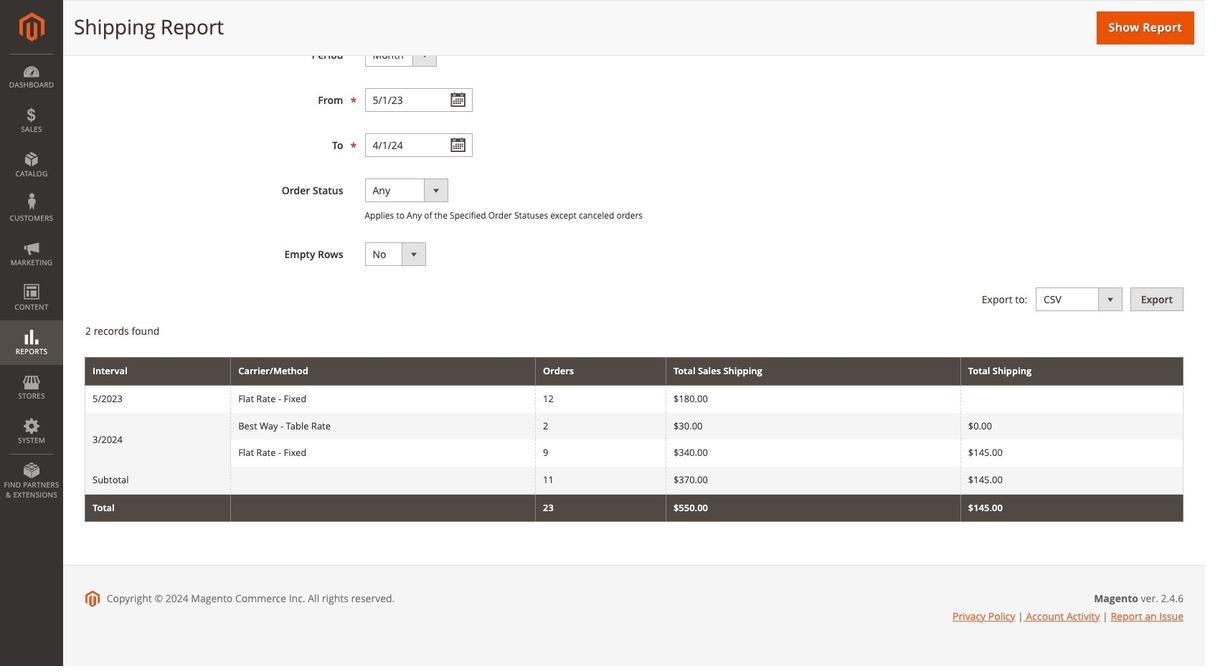 Task type: locate. For each thing, give the bounding box(es) containing it.
magento admin panel image
[[19, 12, 44, 42]]

menu bar
[[0, 54, 63, 508]]

None text field
[[365, 88, 473, 112]]

None text field
[[365, 133, 473, 157]]



Task type: vqa. For each thing, say whether or not it's contained in the screenshot.
Magento Admin Panel icon
yes



